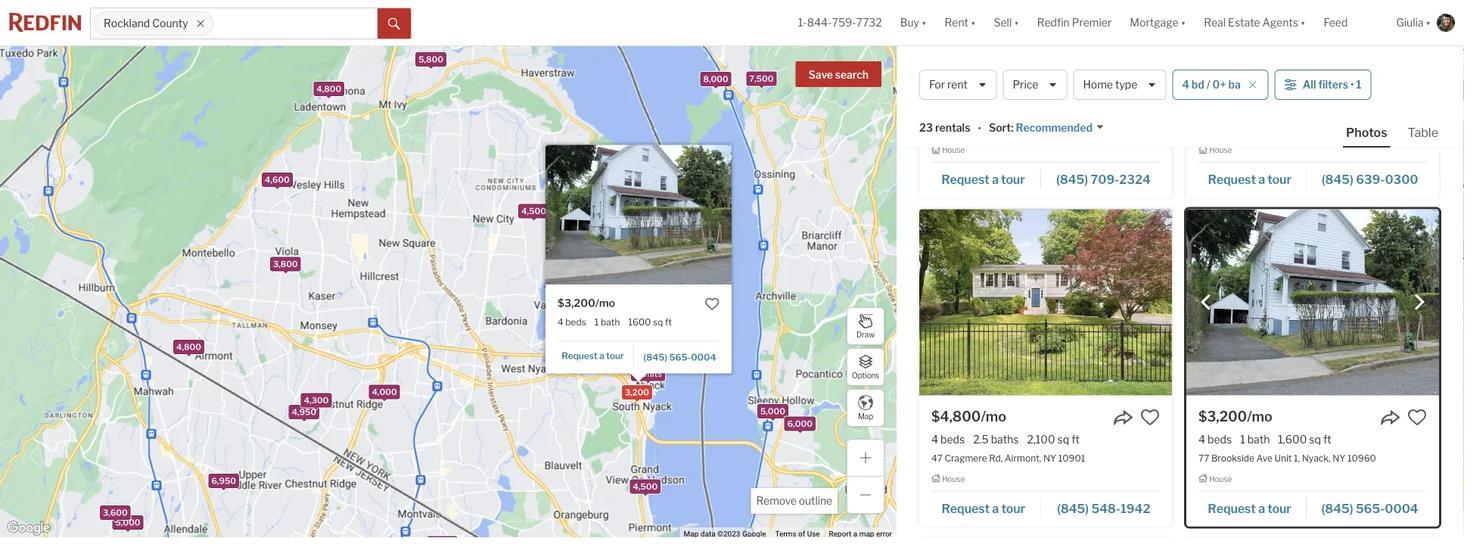 Task type: describe. For each thing, give the bounding box(es) containing it.
$4,500
[[932, 79, 981, 96]]

(845) 639-0300
[[1322, 172, 1419, 187]]

1 horizontal spatial ny
[[1044, 453, 1057, 464]]

redfin
[[1037, 16, 1070, 29]]

filters
[[1319, 78, 1349, 91]]

$5,800
[[1199, 79, 1248, 96]]

2
[[634, 369, 640, 379]]

1 bath for 1600 sq ft
[[595, 317, 620, 328]]

1942
[[1121, 501, 1151, 516]]

new
[[978, 124, 997, 135]]

(845) for $3,200 /mo
[[1322, 501, 1354, 516]]

1,600 sq ft
[[1279, 433, 1332, 446]]

2,100 sq ft
[[1027, 433, 1080, 446]]

request for $4,800 /mo
[[942, 501, 990, 516]]

buy ▾
[[900, 16, 927, 29]]

23 rentals •
[[920, 121, 982, 135]]

rent ▾ button
[[936, 0, 985, 45]]

4 for 1,600 sq ft
[[1199, 433, 1206, 446]]

bath for 1600
[[601, 317, 620, 328]]

county for rockland county apartments for rent
[[997, 61, 1055, 81]]

▾ for mortgage ▾
[[1181, 16, 1186, 29]]

request inside dialog
[[562, 350, 598, 361]]

1 vertical spatial (845) 565-0004 link
[[1307, 494, 1428, 520]]

map region
[[0, 0, 1043, 538]]

favorite button image for $4,500 /mo
[[1141, 79, 1160, 98]]

home type
[[1083, 78, 1138, 91]]

8 scott dr, new city, ny 10956
[[932, 124, 1063, 135]]

tour inside dialog
[[606, 350, 624, 361]]

scott
[[940, 124, 963, 135]]

$3,200 /mo for the bottom favorite button checkbox
[[1199, 408, 1273, 425]]

8
[[932, 124, 938, 135]]

565- for (845) 565-0004 link within the dialog
[[669, 352, 691, 363]]

beds for $4,800
[[941, 433, 965, 446]]

3,600
[[103, 508, 128, 518]]

10960
[[1348, 453, 1377, 464]]

1 vertical spatial 4,500
[[522, 206, 546, 216]]

type
[[1116, 78, 1138, 91]]

baths for 2.5 baths
[[991, 433, 1019, 446]]

/
[[1207, 78, 1211, 91]]

$4,800
[[932, 408, 981, 425]]

redfin premier
[[1037, 16, 1112, 29]]

remove 4 bd / 0+ ba image
[[1249, 80, 1258, 89]]

request a tour button down 3 baths
[[1199, 167, 1307, 190]]

home type button
[[1074, 70, 1167, 100]]

table button
[[1405, 124, 1442, 146]]

1 for 1600 sq ft
[[595, 317, 599, 328]]

(845) 548-1942
[[1057, 501, 1151, 516]]

favorite button image for $3,200 /mo
[[705, 297, 720, 311]]

mortgage ▾ button
[[1130, 0, 1186, 45]]

house for $4,800 /mo
[[942, 474, 965, 483]]

0 vertical spatial 5,000
[[761, 406, 786, 416]]

house down $5,800
[[1210, 145, 1232, 154]]

4 for 2,100 sq ft
[[932, 433, 939, 446]]

1 for 1,600 sq ft
[[1241, 433, 1246, 446]]

favorite button image for $3,200 /mo
[[1408, 408, 1428, 427]]

rent inside dropdown button
[[945, 16, 969, 29]]

(845) for $4,800 /mo
[[1057, 501, 1089, 516]]

4,300
[[304, 395, 329, 405]]

(845) inside dialog
[[644, 352, 668, 363]]

premier
[[1072, 16, 1112, 29]]

photo of 77 brookside ave unit 1, nyack, ny 10960 image inside the map region
[[546, 145, 732, 285]]

for
[[1158, 61, 1181, 81]]

(845) 565-0004 link inside dialog
[[634, 346, 720, 366]]

23
[[920, 121, 933, 134]]

rent
[[948, 78, 968, 91]]

▾ for rent ▾
[[971, 16, 976, 29]]

favorite button image for $4,800 /mo
[[1141, 408, 1160, 427]]

sell ▾ button
[[985, 0, 1028, 45]]

(845) 565-0004 for (845) 565-0004 link within the dialog
[[644, 352, 716, 363]]

rockland for rockland county
[[104, 17, 150, 30]]

baths for 3 baths
[[1250, 104, 1278, 117]]

0+
[[1213, 78, 1227, 91]]

request a tour button for $4,800 /mo
[[932, 496, 1042, 519]]

all filters • 1 button
[[1275, 70, 1372, 100]]

10956
[[1035, 124, 1063, 135]]

request a tour for $4,800 /mo
[[942, 501, 1026, 516]]

giulia ▾
[[1397, 16, 1431, 29]]

sort :
[[989, 121, 1014, 134]]

3 baths
[[1241, 104, 1278, 117]]

5,800
[[419, 55, 444, 64]]

favorite button checkbox for $4,500 /mo
[[1141, 79, 1160, 98]]

1 vertical spatial $3,200
[[1199, 408, 1247, 425]]

photo of 8 scott dr, new city, ny 10956 image
[[920, 0, 1172, 66]]

map button
[[847, 389, 885, 427]]

city,
[[999, 124, 1018, 135]]

4 beds for $3,200 /mo
[[1199, 433, 1232, 446]]

buy
[[900, 16, 920, 29]]

sq for $4,800 /mo
[[1058, 433, 1070, 446]]

77 brookside ave unit 1, nyack, ny 10960
[[1199, 453, 1377, 464]]

4 bd / 0+ ba button
[[1173, 70, 1269, 100]]

bath for 1,600
[[1248, 433, 1270, 446]]

sq for $3,200 /mo
[[1310, 433, 1321, 446]]

1600
[[629, 317, 651, 328]]

$3,200 inside dialog
[[558, 297, 596, 310]]

units
[[641, 369, 662, 379]]

a for $4,500 /mo
[[992, 172, 999, 187]]

$5,800 /mo
[[1199, 79, 1274, 96]]

photos
[[1347, 125, 1388, 140]]

6,000
[[788, 419, 813, 429]]

all filters • 1
[[1303, 78, 1362, 91]]

sq inside dialog
[[653, 317, 663, 328]]

3
[[1241, 104, 1247, 117]]

recommended
[[1016, 121, 1093, 134]]

save
[[809, 68, 833, 81]]

real
[[1204, 16, 1226, 29]]

remove rockland county image
[[196, 19, 205, 28]]

8,000
[[703, 74, 729, 84]]

1-844-759-7732
[[798, 16, 882, 29]]

0 horizontal spatial ny
[[1020, 124, 1033, 135]]

next button image
[[1412, 295, 1428, 310]]

rockland for rockland county apartments for rent
[[920, 61, 994, 81]]

4,000
[[372, 387, 397, 397]]

$3,200 /mo for favorite button checkbox in the dialog
[[558, 297, 615, 310]]

home
[[1083, 78, 1113, 91]]

▾ for giulia ▾
[[1426, 16, 1431, 29]]

tour for $4,500 /mo
[[1001, 172, 1025, 187]]

real estate agents ▾
[[1204, 16, 1306, 29]]

3,200
[[625, 388, 649, 397]]

mortgage ▾ button
[[1121, 0, 1195, 45]]

redfin premier button
[[1028, 0, 1121, 45]]

favorite button checkbox inside dialog
[[705, 297, 720, 311]]

draw
[[857, 330, 875, 339]]

beds inside dialog
[[566, 317, 586, 328]]

real estate agents ▾ link
[[1204, 0, 1306, 45]]

/mo for (845) 709-2324
[[981, 79, 1007, 96]]

feed button
[[1315, 0, 1388, 45]]

0 vertical spatial 4,500
[[577, 147, 602, 157]]

1 vertical spatial favorite button checkbox
[[1408, 408, 1428, 427]]

mortgage
[[1130, 16, 1179, 29]]

$4,800 /mo
[[932, 408, 1007, 425]]

(845) 709-2324 link
[[1041, 165, 1160, 191]]

rentals
[[935, 121, 971, 134]]

giulia
[[1397, 16, 1424, 29]]



Task type: locate. For each thing, give the bounding box(es) containing it.
(845) 565-0004 link down 10960
[[1307, 494, 1428, 520]]

4,800
[[317, 84, 342, 94], [176, 342, 201, 352]]

4 for 1600 sq ft
[[558, 317, 564, 328]]

house
[[942, 145, 965, 154], [1210, 145, 1232, 154], [942, 474, 965, 483], [1210, 474, 1232, 483]]

sell ▾ button
[[994, 0, 1019, 45]]

0 horizontal spatial 1
[[595, 317, 599, 328]]

map
[[858, 412, 874, 421]]

1 vertical spatial (845) 565-0004
[[1322, 501, 1419, 516]]

(845) 709-2324
[[1057, 172, 1151, 187]]

0 horizontal spatial $3,200 /mo
[[558, 297, 615, 310]]

1 horizontal spatial bath
[[1248, 433, 1270, 446]]

4 beds up 47
[[932, 433, 965, 446]]

0 horizontal spatial 0004
[[691, 352, 716, 363]]

1 inside dialog
[[595, 317, 599, 328]]

county left remove rockland county image
[[152, 17, 188, 30]]

/mo inside dialog
[[596, 297, 615, 310]]

estate
[[1228, 16, 1261, 29]]

1 vertical spatial baths
[[991, 433, 1019, 446]]

for rent
[[929, 78, 968, 91]]

sell
[[994, 16, 1012, 29]]

favorite button image
[[1141, 79, 1160, 98], [705, 297, 720, 311]]

sq right the 1600 at the left
[[653, 317, 663, 328]]

house down "brookside"
[[1210, 474, 1232, 483]]

1 vertical spatial rent
[[1185, 61, 1223, 81]]

photo of 47 cragmere rd, airmont, ny 10901 image
[[920, 209, 1172, 395]]

0 horizontal spatial 4,500
[[522, 206, 546, 216]]

baths up 47 cragmere rd, airmont, ny 10901
[[991, 433, 1019, 446]]

77
[[1199, 453, 1210, 464]]

1 horizontal spatial county
[[997, 61, 1055, 81]]

6,950
[[212, 476, 236, 486]]

1 vertical spatial •
[[978, 122, 982, 135]]

• inside 'button'
[[1351, 78, 1354, 91]]

4 bd / 0+ ba
[[1183, 78, 1241, 91]]

565-
[[669, 352, 691, 363], [1356, 501, 1385, 516]]

0 vertical spatial favorite button checkbox
[[705, 297, 720, 311]]

(845) up units
[[644, 352, 668, 363]]

(845) 565-0004 up units
[[644, 352, 716, 363]]

0 vertical spatial rent
[[945, 16, 969, 29]]

7732
[[856, 16, 882, 29]]

1 vertical spatial rockland
[[920, 61, 994, 81]]

request for $4,500 /mo
[[942, 172, 990, 187]]

4 beds left the 1600 at the left
[[558, 317, 586, 328]]

ny down 2,100 sq ft
[[1044, 453, 1057, 464]]

565- down 1600 sq ft
[[669, 352, 691, 363]]

tour for $4,800 /mo
[[1002, 501, 1026, 516]]

/mo for (845) 565-0004
[[1247, 408, 1273, 425]]

• right the filters
[[1351, 78, 1354, 91]]

outline
[[799, 495, 833, 507]]

table
[[1408, 125, 1439, 140]]

▾
[[922, 16, 927, 29], [971, 16, 976, 29], [1014, 16, 1019, 29], [1181, 16, 1186, 29], [1301, 16, 1306, 29], [1426, 16, 1431, 29]]

4 beds for $4,800 /mo
[[932, 433, 965, 446]]

565- inside dialog
[[669, 352, 691, 363]]

6 ▾ from the left
[[1426, 16, 1431, 29]]

request a tour button down the new in the right of the page
[[932, 167, 1041, 190]]

1 horizontal spatial 5,000
[[761, 406, 786, 416]]

beds up cragmere
[[941, 433, 965, 446]]

0 horizontal spatial rent
[[945, 16, 969, 29]]

0 vertical spatial $3,200 /mo
[[558, 297, 615, 310]]

0 vertical spatial •
[[1351, 78, 1354, 91]]

7,500
[[750, 74, 774, 84]]

0 vertical spatial $3,200
[[558, 297, 596, 310]]

brookside
[[1212, 453, 1255, 464]]

favorite button checkbox
[[1141, 79, 1160, 98], [1141, 408, 1160, 427]]

bath inside dialog
[[601, 317, 620, 328]]

(845) for $4,500 /mo
[[1057, 172, 1089, 187]]

2,100
[[1027, 433, 1056, 446]]

565- for bottom (845) 565-0004 link
[[1356, 501, 1385, 516]]

ft right the 1600 at the left
[[665, 317, 672, 328]]

2 vertical spatial 4,500
[[633, 482, 658, 492]]

1 horizontal spatial sq
[[1058, 433, 1070, 446]]

beds
[[566, 317, 586, 328], [941, 433, 965, 446], [1208, 433, 1232, 446]]

1 horizontal spatial favorite button image
[[1408, 408, 1428, 427]]

1 left the 1600 at the left
[[595, 317, 599, 328]]

options
[[852, 371, 880, 380]]

(845) left '639-'
[[1322, 172, 1354, 187]]

0 horizontal spatial favorite button image
[[705, 297, 720, 311]]

0 vertical spatial 565-
[[669, 352, 691, 363]]

favorite button checkbox
[[705, 297, 720, 311], [1408, 408, 1428, 427]]

$3,200 /mo
[[558, 297, 615, 310], [1199, 408, 1273, 425]]

mortgage ▾
[[1130, 16, 1186, 29]]

request a tour inside dialog
[[562, 350, 624, 361]]

2 horizontal spatial 1
[[1357, 78, 1362, 91]]

3,800
[[273, 259, 298, 269]]

1 vertical spatial 1
[[595, 317, 599, 328]]

4 ▾ from the left
[[1181, 16, 1186, 29]]

ny right nyack,
[[1333, 453, 1346, 464]]

0 vertical spatial 0004
[[691, 352, 716, 363]]

(845) left 548-
[[1057, 501, 1089, 516]]

1 horizontal spatial favorite button checkbox
[[1408, 408, 1428, 427]]

ft for $3,200
[[1324, 433, 1332, 446]]

favorite button checkbox for $4,800 /mo
[[1141, 408, 1160, 427]]

1 horizontal spatial 4,500
[[577, 147, 602, 157]]

0 vertical spatial county
[[152, 17, 188, 30]]

unit
[[1275, 453, 1292, 464]]

2 horizontal spatial sq
[[1310, 433, 1321, 446]]

1600 sq ft
[[629, 317, 672, 328]]

0 horizontal spatial (845) 565-0004 link
[[634, 346, 720, 366]]

remove outline
[[756, 495, 833, 507]]

3 ▾ from the left
[[1014, 16, 1019, 29]]

0004 for (845) 565-0004 link within the dialog
[[691, 352, 716, 363]]

• for 23 rentals •
[[978, 122, 982, 135]]

1,600
[[1279, 433, 1307, 446]]

house for $3,200 /mo
[[1210, 474, 1232, 483]]

1 up "brookside"
[[1241, 433, 1246, 446]]

for
[[929, 78, 945, 91]]

1 vertical spatial 0004
[[1385, 501, 1419, 516]]

1 bath inside dialog
[[595, 317, 620, 328]]

1 horizontal spatial 1 bath
[[1241, 433, 1270, 446]]

favorite button image inside dialog
[[705, 297, 720, 311]]

(845) 565-0004 link
[[634, 346, 720, 366], [1307, 494, 1428, 520]]

4 beds up '77'
[[1199, 433, 1232, 446]]

0 vertical spatial bath
[[601, 317, 620, 328]]

2.5 baths
[[973, 433, 1019, 446]]

▾ right agents
[[1301, 16, 1306, 29]]

request a tour for $4,500 /mo
[[942, 172, 1025, 187]]

0 horizontal spatial photo of 77 brookside ave unit 1, nyack, ny 10960 image
[[546, 145, 732, 285]]

1 horizontal spatial •
[[1351, 78, 1354, 91]]

house down cragmere
[[942, 474, 965, 483]]

submit search image
[[388, 18, 400, 30]]

0 horizontal spatial beds
[[566, 317, 586, 328]]

bd
[[1192, 78, 1205, 91]]

844-
[[807, 16, 832, 29]]

0 horizontal spatial baths
[[991, 433, 1019, 446]]

0 vertical spatial (845) 565-0004 link
[[634, 346, 720, 366]]

▾ inside dropdown button
[[1301, 16, 1306, 29]]

2324
[[1120, 172, 1151, 187]]

5,000
[[761, 406, 786, 416], [115, 518, 140, 528]]

1 vertical spatial favorite button checkbox
[[1141, 408, 1160, 427]]

1 bath for 1,600 sq ft
[[1241, 433, 1270, 446]]

beds left the 1600 at the left
[[566, 317, 586, 328]]

1 horizontal spatial rockland
[[920, 61, 994, 81]]

0 horizontal spatial 1 bath
[[595, 317, 620, 328]]

1 horizontal spatial 4,800
[[317, 84, 342, 94]]

a for $4,800 /mo
[[993, 501, 999, 516]]

639-
[[1356, 172, 1385, 187]]

house down scott
[[942, 145, 965, 154]]

0 vertical spatial 4,800
[[317, 84, 342, 94]]

google image
[[4, 518, 54, 538]]

1 horizontal spatial favorite button image
[[1141, 79, 1160, 98]]

2 units
[[634, 369, 662, 379]]

1 bath left the 1600 at the left
[[595, 317, 620, 328]]

request a tour button for $3,200 /mo
[[1199, 496, 1307, 519]]

1 vertical spatial favorite button image
[[705, 297, 720, 311]]

1 inside 'button'
[[1357, 78, 1362, 91]]

sell ▾
[[994, 16, 1019, 29]]

2 horizontal spatial ft
[[1324, 433, 1332, 446]]

bath left the 1600 at the left
[[601, 317, 620, 328]]

rent ▾ button
[[945, 0, 976, 45]]

a inside dialog
[[600, 350, 605, 361]]

$3,200
[[558, 297, 596, 310], [1199, 408, 1247, 425]]

• inside the 23 rentals •
[[978, 122, 982, 135]]

1 horizontal spatial $3,200
[[1199, 408, 1247, 425]]

1 vertical spatial 5,000
[[115, 518, 140, 528]]

▾ right mortgage
[[1181, 16, 1186, 29]]

sort
[[989, 121, 1011, 134]]

1,
[[1294, 453, 1300, 464]]

(845) 639-0300 link
[[1307, 165, 1428, 191]]

▾ right sell
[[1014, 16, 1019, 29]]

1 horizontal spatial photo of 77 brookside ave unit 1, nyack, ny 10960 image
[[1187, 209, 1440, 395]]

0 horizontal spatial rockland
[[104, 17, 150, 30]]

nyack,
[[1302, 453, 1331, 464]]

request a tour button down rd,
[[932, 496, 1042, 519]]

county down sell ▾ dropdown button
[[997, 61, 1055, 81]]

favorite button image
[[1141, 408, 1160, 427], [1408, 408, 1428, 427]]

tour for $3,200 /mo
[[1268, 501, 1292, 516]]

0004 inside dialog
[[691, 352, 716, 363]]

dialog containing $3,200
[[546, 145, 732, 382]]

None search field
[[213, 8, 378, 39]]

photo of 77 brookside ave unit 1, nyack, ny 10960 image
[[546, 145, 732, 285], [1187, 209, 1440, 395]]

county for rockland county
[[152, 17, 188, 30]]

47 cragmere rd, airmont, ny 10901
[[932, 453, 1086, 464]]

dialog
[[546, 145, 732, 382]]

1 vertical spatial 1 bath
[[1241, 433, 1270, 446]]

1-844-759-7732 link
[[798, 16, 882, 29]]

2 horizontal spatial ny
[[1333, 453, 1346, 464]]

▾ left "user photo"
[[1426, 16, 1431, 29]]

dialog inside the map region
[[546, 145, 732, 382]]

request a tour for $3,200 /mo
[[1208, 501, 1292, 516]]

▾ right buy
[[922, 16, 927, 29]]

1 horizontal spatial beds
[[941, 433, 965, 446]]

0 horizontal spatial favorite button image
[[1141, 408, 1160, 427]]

1 horizontal spatial (845) 565-0004
[[1322, 501, 1419, 516]]

1 horizontal spatial (845) 565-0004 link
[[1307, 494, 1428, 520]]

0 vertical spatial baths
[[1250, 104, 1278, 117]]

1 horizontal spatial baths
[[1250, 104, 1278, 117]]

2 horizontal spatial beds
[[1208, 433, 1232, 446]]

• right dr,
[[978, 122, 982, 135]]

1 favorite button checkbox from the top
[[1141, 79, 1160, 98]]

0 vertical spatial (845) 565-0004
[[644, 352, 716, 363]]

1 favorite button image from the left
[[1141, 408, 1160, 427]]

0 horizontal spatial 565-
[[669, 352, 691, 363]]

1 bath
[[595, 317, 620, 328], [1241, 433, 1270, 446]]

previous button image
[[1199, 295, 1214, 310]]

1 horizontal spatial rent
[[1185, 61, 1223, 81]]

beds up "brookside"
[[1208, 433, 1232, 446]]

565- down 10960
[[1356, 501, 1385, 516]]

0 vertical spatial 1
[[1357, 78, 1362, 91]]

1 horizontal spatial 565-
[[1356, 501, 1385, 516]]

0 vertical spatial rockland
[[104, 17, 150, 30]]

0 horizontal spatial ft
[[665, 317, 672, 328]]

beds for $3,200
[[1208, 433, 1232, 446]]

county
[[152, 17, 188, 30], [997, 61, 1055, 81]]

0300
[[1385, 172, 1419, 187]]

2 ▾ from the left
[[971, 16, 976, 29]]

1 horizontal spatial 1
[[1241, 433, 1246, 446]]

1 right the filters
[[1357, 78, 1362, 91]]

(845) 565-0004 for bottom (845) 565-0004 link
[[1322, 501, 1419, 516]]

/mo for (845) 548-1942
[[981, 408, 1007, 425]]

1 vertical spatial county
[[997, 61, 1055, 81]]

(845) 565-0004 link up units
[[634, 346, 720, 366]]

▾ for buy ▾
[[922, 16, 927, 29]]

1 vertical spatial 565-
[[1356, 501, 1385, 516]]

0 horizontal spatial •
[[978, 122, 982, 135]]

request for $3,200 /mo
[[1208, 501, 1256, 516]]

bath up the ave
[[1248, 433, 1270, 446]]

1
[[1357, 78, 1362, 91], [595, 317, 599, 328], [1241, 433, 1246, 446]]

for rent button
[[920, 70, 997, 100]]

• for all filters • 1
[[1351, 78, 1354, 91]]

(845) 565-0004 inside dialog
[[644, 352, 716, 363]]

house for $4,500 /mo
[[942, 145, 965, 154]]

cragmere
[[945, 453, 987, 464]]

709-
[[1091, 172, 1120, 187]]

rent ▾
[[945, 16, 976, 29]]

2 favorite button image from the left
[[1408, 408, 1428, 427]]

1 vertical spatial bath
[[1248, 433, 1270, 446]]

0004 for bottom (845) 565-0004 link
[[1385, 501, 1419, 516]]

request a tour button for $4,500 /mo
[[932, 167, 1041, 190]]

photos button
[[1343, 124, 1405, 148]]

5 ▾ from the left
[[1301, 16, 1306, 29]]

save search
[[809, 68, 869, 81]]

0 horizontal spatial county
[[152, 17, 188, 30]]

1 horizontal spatial ft
[[1072, 433, 1080, 446]]

▾ for sell ▾
[[1014, 16, 1019, 29]]

1 horizontal spatial 0004
[[1385, 501, 1419, 516]]

0 horizontal spatial 4 beds
[[558, 317, 586, 328]]

2 horizontal spatial 4,500
[[633, 482, 658, 492]]

0 horizontal spatial bath
[[601, 317, 620, 328]]

(845) down nyack,
[[1322, 501, 1354, 516]]

photo of 31 gleason dr, thiells, ny 10984 image
[[1187, 0, 1440, 66]]

1 bath up the ave
[[1241, 433, 1270, 446]]

2 vertical spatial 1
[[1241, 433, 1246, 446]]

548-
[[1092, 501, 1121, 516]]

ft up nyack,
[[1324, 433, 1332, 446]]

agents
[[1263, 16, 1299, 29]]

0 horizontal spatial favorite button checkbox
[[705, 297, 720, 311]]

2 favorite button checkbox from the top
[[1141, 408, 1160, 427]]

•
[[1351, 78, 1354, 91], [978, 122, 982, 135]]

(845) 565-0004
[[644, 352, 716, 363], [1322, 501, 1419, 516]]

(845) 548-1942 link
[[1042, 494, 1160, 520]]

$3,200 /mo inside dialog
[[558, 297, 615, 310]]

0 horizontal spatial (845) 565-0004
[[644, 352, 716, 363]]

▾ left sell
[[971, 16, 976, 29]]

0 horizontal spatial sq
[[653, 317, 663, 328]]

1 ▾ from the left
[[922, 16, 927, 29]]

request a tour button down the ave
[[1199, 496, 1307, 519]]

user photo image
[[1437, 14, 1456, 32]]

request a tour button
[[932, 167, 1041, 190], [1199, 167, 1307, 190], [558, 345, 634, 367], [932, 496, 1042, 519], [1199, 496, 1307, 519]]

0 vertical spatial favorite button checkbox
[[1141, 79, 1160, 98]]

sq up nyack,
[[1310, 433, 1321, 446]]

bath
[[601, 317, 620, 328], [1248, 433, 1270, 446]]

4 inside dialog
[[558, 317, 564, 328]]

request a tour button up 3,200
[[558, 345, 634, 367]]

4 beds inside dialog
[[558, 317, 586, 328]]

request
[[942, 172, 990, 187], [1208, 172, 1256, 187], [562, 350, 598, 361], [942, 501, 990, 516], [1208, 501, 1256, 516]]

4 inside button
[[1183, 78, 1190, 91]]

0 horizontal spatial 4,800
[[176, 342, 201, 352]]

baths right 3
[[1250, 104, 1278, 117]]

buy ▾ button
[[900, 0, 927, 45]]

4 beds
[[558, 317, 586, 328], [932, 433, 965, 446], [1199, 433, 1232, 446]]

2.5
[[973, 433, 989, 446]]

1 vertical spatial $3,200 /mo
[[1199, 408, 1273, 425]]

0 horizontal spatial 5,000
[[115, 518, 140, 528]]

feed
[[1324, 16, 1348, 29]]

sq up "10901"
[[1058, 433, 1070, 446]]

request a tour button inside dialog
[[558, 345, 634, 367]]

1 vertical spatial 4,800
[[176, 342, 201, 352]]

(845) 565-0004 down 10960
[[1322, 501, 1419, 516]]

0 vertical spatial favorite button image
[[1141, 79, 1160, 98]]

0 horizontal spatial $3,200
[[558, 297, 596, 310]]

(845) left 709-
[[1057, 172, 1089, 187]]

1 horizontal spatial 4 beds
[[932, 433, 965, 446]]

2 horizontal spatial 4 beds
[[1199, 433, 1232, 446]]

ft up "10901"
[[1072, 433, 1080, 446]]

ft for $4,800
[[1072, 433, 1080, 446]]

0 vertical spatial 1 bath
[[595, 317, 620, 328]]

a for $3,200 /mo
[[1259, 501, 1266, 516]]

ft inside dialog
[[665, 317, 672, 328]]

ny right :
[[1020, 124, 1033, 135]]



Task type: vqa. For each thing, say whether or not it's contained in the screenshot.
the 30
no



